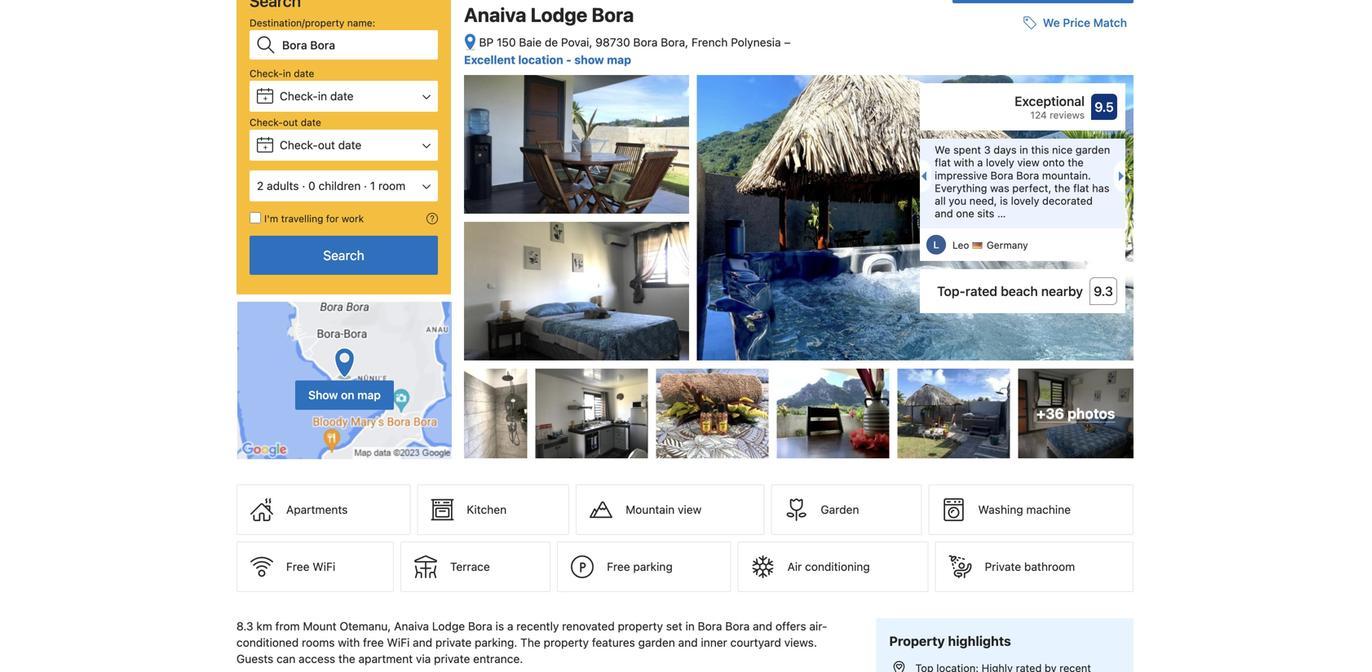 Task type: locate. For each thing, give the bounding box(es) containing it.
scored 9.5 element
[[1092, 94, 1118, 120]]

1 horizontal spatial ·
[[364, 179, 367, 193]]

0 horizontal spatial wifi
[[313, 560, 336, 574]]

name:
[[347, 17, 376, 29]]

nice
[[1053, 144, 1073, 156]]

free left parking at the left bottom
[[607, 560, 630, 574]]

0 vertical spatial +
[[263, 94, 268, 102]]

+
[[263, 94, 268, 102], [263, 143, 268, 151]]

private left the parking.
[[436, 636, 472, 650]]

check-
[[250, 68, 283, 79], [280, 89, 318, 103], [250, 117, 283, 128], [280, 138, 318, 152]]

out up adults
[[283, 117, 298, 128]]

garden button
[[771, 485, 922, 535]]

if you select this option, we'll show you popular business travel features like breakfast, wifi and free parking. image
[[427, 213, 438, 224]]

in down destination/property
[[283, 68, 291, 79]]

lodge
[[531, 3, 588, 26], [432, 620, 465, 633]]

bora up "was"
[[991, 169, 1014, 181]]

0 vertical spatial we
[[1043, 16, 1060, 30]]

1 horizontal spatial view
[[1018, 156, 1040, 169]]

perfect,
[[1013, 182, 1052, 194]]

everything
[[935, 182, 988, 194]]

1 vertical spatial lovely
[[1012, 195, 1040, 207]]

anaiva up via
[[394, 620, 429, 633]]

bora
[[592, 3, 634, 26], [634, 35, 658, 49], [991, 169, 1014, 181], [1017, 169, 1040, 181], [468, 620, 493, 633], [698, 620, 723, 633], [726, 620, 750, 633]]

1 vertical spatial view
[[678, 503, 702, 517]]

0 horizontal spatial out
[[283, 117, 298, 128]]

1 vertical spatial a
[[507, 620, 514, 633]]

with up impressive
[[954, 156, 975, 169]]

wifi
[[313, 560, 336, 574], [387, 636, 410, 650]]

garden
[[1076, 144, 1111, 156], [639, 636, 675, 650]]

is up …
[[1001, 195, 1009, 207]]

destination/property name:
[[250, 17, 376, 29]]

view down this
[[1018, 156, 1040, 169]]

match
[[1094, 16, 1128, 30]]

garden
[[821, 503, 860, 517]]

baie
[[519, 35, 542, 49]]

the
[[521, 636, 541, 650]]

0 vertical spatial a
[[978, 156, 984, 169]]

1 vertical spatial wifi
[[387, 636, 410, 650]]

in right set
[[686, 620, 695, 633]]

0 vertical spatial check-in date
[[250, 68, 314, 79]]

a
[[978, 156, 984, 169], [507, 620, 514, 633]]

air conditioning
[[788, 560, 870, 574]]

private
[[436, 636, 472, 650], [434, 652, 470, 666]]

1 horizontal spatial out
[[318, 138, 335, 152]]

0 vertical spatial is
[[1001, 195, 1009, 207]]

rated exceptional element
[[929, 91, 1085, 111]]

property
[[618, 620, 663, 633], [544, 636, 589, 650]]

children
[[319, 179, 361, 193]]

garden inside 8.3 km from mount otemanu, anaiva lodge bora is a recently renovated property set in bora bora and offers air- conditioned rooms with free wifi and private parking. the property features garden and inner courtyard views. guests can access the apartment via private entranc
[[639, 636, 675, 650]]

lodge down terrace
[[432, 620, 465, 633]]

check-in date down where are you going? "field"
[[280, 89, 354, 103]]

we for we price match
[[1043, 16, 1060, 30]]

1 horizontal spatial map
[[607, 53, 632, 67]]

0 vertical spatial map
[[607, 53, 632, 67]]

bora left bora,
[[634, 35, 658, 49]]

1 · from the left
[[302, 179, 305, 193]]

with down otemanu,
[[338, 636, 360, 650]]

2 vertical spatial the
[[339, 652, 356, 666]]

we inside we spent 3 days in this nice garden flat with a lovely view onto the impressive bora bora mountain. everything was perfect, the flat has all you need, is lovely decorated and one sits …
[[935, 144, 951, 156]]

de
[[545, 35, 558, 49]]

recently
[[517, 620, 559, 633]]

anaiva inside 8.3 km from mount otemanu, anaiva lodge bora is a recently renovated property set in bora bora and offers air- conditioned rooms with free wifi and private parking. the property features garden and inner courtyard views. guests can access the apartment via private entranc
[[394, 620, 429, 633]]

property highlights
[[890, 634, 1012, 649]]

flat
[[935, 156, 951, 169], [1074, 182, 1090, 194]]

and up courtyard
[[753, 620, 773, 633]]

0 vertical spatial with
[[954, 156, 975, 169]]

lodge inside 8.3 km from mount otemanu, anaiva lodge bora is a recently renovated property set in bora bora and offers air- conditioned rooms with free wifi and private parking. the property features garden and inner courtyard views. guests can access the apartment via private entranc
[[432, 620, 465, 633]]

anaiva
[[464, 3, 527, 26], [394, 620, 429, 633]]

1 horizontal spatial with
[[954, 156, 975, 169]]

a down spent
[[978, 156, 984, 169]]

property up features
[[618, 620, 663, 633]]

1 vertical spatial check-in date
[[280, 89, 354, 103]]

we price match
[[1043, 16, 1128, 30]]

150
[[497, 35, 516, 49]]

9.5
[[1095, 99, 1114, 115]]

1 vertical spatial +
[[263, 143, 268, 151]]

0 horizontal spatial anaiva
[[394, 620, 429, 633]]

0 horizontal spatial garden
[[639, 636, 675, 650]]

2 · from the left
[[364, 179, 367, 193]]

· left 1
[[364, 179, 367, 193]]

1 free from the left
[[286, 560, 310, 574]]

we inside dropdown button
[[1043, 16, 1060, 30]]

0 horizontal spatial is
[[496, 620, 504, 633]]

you
[[949, 195, 967, 207]]

check-out date up "0" at the top
[[280, 138, 362, 152]]

with inside we spent 3 days in this nice garden flat with a lovely view onto the impressive bora bora mountain. everything was perfect, the flat has all you need, is lovely decorated and one sits …
[[954, 156, 975, 169]]

we price match button
[[1017, 8, 1134, 38]]

1 horizontal spatial property
[[618, 620, 663, 633]]

2 + from the top
[[263, 143, 268, 151]]

1 vertical spatial the
[[1055, 182, 1071, 194]]

1 horizontal spatial wifi
[[387, 636, 410, 650]]

is
[[1001, 195, 1009, 207], [496, 620, 504, 633]]

we left spent
[[935, 144, 951, 156]]

free
[[286, 560, 310, 574], [607, 560, 630, 574]]

1 horizontal spatial free
[[607, 560, 630, 574]]

1 horizontal spatial flat
[[1074, 182, 1090, 194]]

bora up inner
[[698, 620, 723, 633]]

2 adults · 0 children · 1 room button
[[250, 171, 438, 202]]

need,
[[970, 195, 998, 207]]

0 horizontal spatial lodge
[[432, 620, 465, 633]]

0 vertical spatial lovely
[[986, 156, 1015, 169]]

with
[[954, 156, 975, 169], [338, 636, 360, 650]]

check-in date down destination/property
[[250, 68, 314, 79]]

0 horizontal spatial ·
[[302, 179, 305, 193]]

garden right nice
[[1076, 144, 1111, 156]]

in down where are you going? "field"
[[318, 89, 327, 103]]

exceptional 124 reviews
[[1015, 94, 1085, 121]]

0 vertical spatial property
[[618, 620, 663, 633]]

0 vertical spatial view
[[1018, 156, 1040, 169]]

and down "all"
[[935, 207, 954, 220]]

0 horizontal spatial with
[[338, 636, 360, 650]]

access
[[299, 652, 335, 666]]

lovely down days
[[986, 156, 1015, 169]]

if you select this option, we'll show you popular business travel features like breakfast, wifi and free parking. image
[[427, 213, 438, 224]]

this
[[1032, 144, 1050, 156]]

anaiva up bp
[[464, 3, 527, 26]]

Where are you going? field
[[276, 30, 438, 60]]

a up the parking.
[[507, 620, 514, 633]]

date down destination/property
[[294, 68, 314, 79]]

1 vertical spatial garden
[[639, 636, 675, 650]]

price
[[1063, 16, 1091, 30]]

0 vertical spatial wifi
[[313, 560, 336, 574]]

0 horizontal spatial view
[[678, 503, 702, 517]]

0 horizontal spatial map
[[358, 388, 381, 402]]

reviews
[[1050, 109, 1085, 121]]

air
[[788, 560, 802, 574]]

lodge up de
[[531, 3, 588, 26]]

property down renovated
[[544, 636, 589, 650]]

is up the parking.
[[496, 620, 504, 633]]

view right mountain
[[678, 503, 702, 517]]

1 vertical spatial map
[[358, 388, 381, 402]]

0 horizontal spatial we
[[935, 144, 951, 156]]

flat up impressive
[[935, 156, 951, 169]]

0 horizontal spatial a
[[507, 620, 514, 633]]

garden inside we spent 3 days in this nice garden flat with a lovely view onto the impressive bora bora mountain. everything was perfect, the flat has all you need, is lovely decorated and one sits …
[[1076, 144, 1111, 156]]

we
[[1043, 16, 1060, 30], [935, 144, 951, 156]]

124
[[1031, 109, 1048, 121]]

9.3
[[1094, 284, 1114, 299]]

mountain
[[626, 503, 675, 517]]

lovely down perfect,
[[1012, 195, 1040, 207]]

1 horizontal spatial is
[[1001, 195, 1009, 207]]

highlights
[[949, 634, 1012, 649]]

the down mountain.
[[1055, 182, 1071, 194]]

bora up the parking.
[[468, 620, 493, 633]]

1 horizontal spatial a
[[978, 156, 984, 169]]

check-in date
[[250, 68, 314, 79], [280, 89, 354, 103]]

1 vertical spatial is
[[496, 620, 504, 633]]

0 vertical spatial anaiva
[[464, 3, 527, 26]]

decorated
[[1043, 195, 1093, 207]]

work
[[342, 213, 364, 224]]

1 vertical spatial we
[[935, 144, 951, 156]]

was
[[991, 182, 1010, 194]]

0 vertical spatial private
[[436, 636, 472, 650]]

1 vertical spatial private
[[434, 652, 470, 666]]

map down 98730
[[607, 53, 632, 67]]

1 vertical spatial anaiva
[[394, 620, 429, 633]]

with inside 8.3 km from mount otemanu, anaiva lodge bora is a recently renovated property set in bora bora and offers air- conditioned rooms with free wifi and private parking. the property features garden and inner courtyard views. guests can access the apartment via private entranc
[[338, 636, 360, 650]]

1 horizontal spatial garden
[[1076, 144, 1111, 156]]

property
[[890, 634, 945, 649]]

bora,
[[661, 35, 689, 49]]

povai,
[[561, 35, 593, 49]]

private right via
[[434, 652, 470, 666]]

otemanu,
[[340, 620, 391, 633]]

1 horizontal spatial we
[[1043, 16, 1060, 30]]

8.3 km from mount otemanu, anaiva lodge bora is a recently renovated property set in bora bora and offers air- conditioned rooms with free wifi and private parking. the property features garden and inner courtyard views. guests can access the apartment via private entranc
[[237, 620, 828, 672]]

1 vertical spatial with
[[338, 636, 360, 650]]

parking
[[634, 560, 673, 574]]

spent
[[954, 144, 982, 156]]

we left price
[[1043, 16, 1060, 30]]

1 horizontal spatial anaiva
[[464, 3, 527, 26]]

1 + from the top
[[263, 94, 268, 102]]

has
[[1093, 182, 1110, 194]]

private bathroom
[[985, 560, 1076, 574]]

–
[[784, 35, 791, 49]]

0 vertical spatial lodge
[[531, 3, 588, 26]]

lovely
[[986, 156, 1015, 169], [1012, 195, 1040, 207]]

and inside we spent 3 days in this nice garden flat with a lovely view onto the impressive bora bora mountain. everything was perfect, the flat has all you need, is lovely decorated and one sits …
[[935, 207, 954, 220]]

2 adults · 0 children · 1 room
[[257, 179, 406, 193]]

in left this
[[1020, 144, 1029, 156]]

in
[[283, 68, 291, 79], [318, 89, 327, 103], [1020, 144, 1029, 156], [686, 620, 695, 633]]

1 vertical spatial out
[[318, 138, 335, 152]]

conditioned
[[237, 636, 299, 650]]

we for we spent 3 days in this nice garden flat with a lovely view onto the impressive bora bora mountain. everything was perfect, the flat has all you need, is lovely decorated and one sits …
[[935, 144, 951, 156]]

· left "0" at the top
[[302, 179, 305, 193]]

wifi up apartment
[[387, 636, 410, 650]]

0 horizontal spatial flat
[[935, 156, 951, 169]]

check-out date up adults
[[250, 117, 321, 128]]

0 vertical spatial out
[[283, 117, 298, 128]]

0 horizontal spatial free
[[286, 560, 310, 574]]

1 vertical spatial lodge
[[432, 620, 465, 633]]

2 free from the left
[[607, 560, 630, 574]]

wifi down apartments button on the left
[[313, 560, 336, 574]]

free for free parking
[[607, 560, 630, 574]]

excellent
[[464, 53, 516, 67]]

map right on
[[358, 388, 381, 402]]

flat up decorated
[[1074, 182, 1090, 194]]

i'm
[[264, 213, 278, 224]]

garden down set
[[639, 636, 675, 650]]

0 vertical spatial garden
[[1076, 144, 1111, 156]]

0 horizontal spatial property
[[544, 636, 589, 650]]

the up mountain.
[[1068, 156, 1084, 169]]

from
[[275, 620, 300, 633]]

parking.
[[475, 636, 518, 650]]

show
[[575, 53, 604, 67]]

9.3 element
[[1090, 278, 1118, 305]]

apartment
[[359, 652, 413, 666]]

on
[[341, 388, 355, 402]]

free down the apartments
[[286, 560, 310, 574]]

out up 2 adults · 0 children · 1 room
[[318, 138, 335, 152]]

the right access
[[339, 652, 356, 666]]

1 vertical spatial flat
[[1074, 182, 1090, 194]]



Task type: vqa. For each thing, say whether or not it's contained in the screenshot.
second The Stars from the top
no



Task type: describe. For each thing, give the bounding box(es) containing it.
free parking button
[[557, 542, 732, 593]]

free
[[363, 636, 384, 650]]

exceptional
[[1015, 94, 1085, 109]]

washing
[[979, 503, 1024, 517]]

search section
[[230, 0, 458, 460]]

via
[[416, 652, 431, 666]]

onto
[[1043, 156, 1065, 169]]

guests
[[237, 652, 274, 666]]

top-rated beach nearby element
[[929, 282, 1084, 301]]

offers
[[776, 620, 807, 633]]

date up "0" at the top
[[301, 117, 321, 128]]

french
[[692, 35, 728, 49]]

bora up courtyard
[[726, 620, 750, 633]]

+ for check-out date
[[263, 143, 268, 151]]

days
[[994, 144, 1017, 156]]

top-rated beach nearby
[[938, 284, 1084, 299]]

leo
[[953, 240, 970, 251]]

top-
[[938, 284, 966, 299]]

…
[[998, 207, 1006, 220]]

+36 photos
[[1037, 405, 1116, 422]]

1 vertical spatial property
[[544, 636, 589, 650]]

impressive
[[935, 169, 988, 181]]

view inside we spent 3 days in this nice garden flat with a lovely view onto the impressive bora bora mountain. everything was perfect, the flat has all you need, is lovely decorated and one sits …
[[1018, 156, 1040, 169]]

mount
[[303, 620, 337, 633]]

map inside search 'section'
[[358, 388, 381, 402]]

germany
[[987, 240, 1029, 251]]

mountain.
[[1043, 169, 1092, 181]]

a inside 8.3 km from mount otemanu, anaiva lodge bora is a recently renovated property set in bora bora and offers air- conditioned rooms with free wifi and private parking. the property features garden and inner courtyard views. guests can access the apartment via private entranc
[[507, 620, 514, 633]]

photos
[[1068, 405, 1116, 422]]

terrace
[[450, 560, 490, 574]]

date down where are you going? "field"
[[330, 89, 354, 103]]

air conditioning button
[[738, 542, 929, 593]]

courtyard
[[731, 636, 782, 650]]

in inside 8.3 km from mount otemanu, anaiva lodge bora is a recently renovated property set in bora bora and offers air- conditioned rooms with free wifi and private parking. the property features garden and inner courtyard views. guests can access the apartment via private entranc
[[686, 620, 695, 633]]

machine
[[1027, 503, 1071, 517]]

air-
[[810, 620, 828, 633]]

renovated
[[562, 620, 615, 633]]

apartments button
[[237, 485, 411, 535]]

bathroom
[[1025, 560, 1076, 574]]

map inside the bp 150 baie de povai, 98730 bora bora, french polynesia – excellent location - show map
[[607, 53, 632, 67]]

for
[[326, 213, 339, 224]]

free parking
[[607, 560, 673, 574]]

beach
[[1001, 284, 1039, 299]]

-
[[566, 53, 572, 67]]

0 vertical spatial check-out date
[[250, 117, 321, 128]]

0 vertical spatial flat
[[935, 156, 951, 169]]

search
[[323, 248, 365, 263]]

features
[[592, 636, 635, 650]]

private bathroom button
[[936, 542, 1134, 593]]

bora inside the bp 150 baie de povai, 98730 bora bora, french polynesia – excellent location - show map
[[634, 35, 658, 49]]

travelling
[[281, 213, 323, 224]]

terrace button
[[401, 542, 551, 593]]

washing machine
[[979, 503, 1071, 517]]

1
[[370, 179, 376, 193]]

destination/property
[[250, 17, 345, 29]]

rooms
[[302, 636, 335, 650]]

inner
[[701, 636, 728, 650]]

sits
[[978, 207, 995, 220]]

adults
[[267, 179, 299, 193]]

one
[[957, 207, 975, 220]]

free wifi
[[286, 560, 336, 574]]

next image
[[1120, 171, 1129, 181]]

+ for check-in date
[[263, 94, 268, 102]]

we spent 3 days in this nice garden flat with a lovely view onto the impressive bora bora mountain. everything was perfect, the flat has all you need, is lovely decorated and one sits …
[[935, 144, 1111, 220]]

3
[[985, 144, 991, 156]]

mountain view
[[626, 503, 702, 517]]

1 vertical spatial check-out date
[[280, 138, 362, 152]]

and down set
[[679, 636, 698, 650]]

set
[[666, 620, 683, 633]]

location
[[518, 53, 564, 67]]

0 vertical spatial the
[[1068, 156, 1084, 169]]

1 horizontal spatial lodge
[[531, 3, 588, 26]]

show
[[308, 388, 338, 402]]

previous image
[[917, 171, 927, 181]]

is inside we spent 3 days in this nice garden flat with a lovely view onto the impressive bora bora mountain. everything was perfect, the flat has all you need, is lovely decorated and one sits …
[[1001, 195, 1009, 207]]

kitchen button
[[417, 485, 570, 535]]

search button
[[250, 236, 438, 275]]

click to open map view image
[[464, 33, 477, 52]]

in inside we spent 3 days in this nice garden flat with a lovely view onto the impressive bora bora mountain. everything was perfect, the flat has all you need, is lovely decorated and one sits …
[[1020, 144, 1029, 156]]

mountain view button
[[576, 485, 765, 535]]

show on map
[[308, 388, 381, 402]]

i'm travelling for work
[[264, 213, 364, 224]]

date up '2 adults · 0 children · 1 room' dropdown button
[[338, 138, 362, 152]]

the inside 8.3 km from mount otemanu, anaiva lodge bora is a recently renovated property set in bora bora and offers air- conditioned rooms with free wifi and private parking. the property features garden and inner courtyard views. guests can access the apartment via private entranc
[[339, 652, 356, 666]]

8.3
[[237, 620, 253, 633]]

view inside button
[[678, 503, 702, 517]]

+36
[[1037, 405, 1065, 422]]

and up via
[[413, 636, 433, 650]]

all
[[935, 195, 946, 207]]

kitchen
[[467, 503, 507, 517]]

rated
[[966, 284, 998, 299]]

private
[[985, 560, 1022, 574]]

a inside we spent 3 days in this nice garden flat with a lovely view onto the impressive bora bora mountain. everything was perfect, the flat has all you need, is lovely decorated and one sits …
[[978, 156, 984, 169]]

is inside 8.3 km from mount otemanu, anaiva lodge bora is a recently renovated property set in bora bora and offers air- conditioned rooms with free wifi and private parking. the property features garden and inner courtyard views. guests can access the apartment via private entranc
[[496, 620, 504, 633]]

wifi inside 8.3 km from mount otemanu, anaiva lodge bora is a recently renovated property set in bora bora and offers air- conditioned rooms with free wifi and private parking. the property features garden and inner courtyard views. guests can access the apartment via private entranc
[[387, 636, 410, 650]]

free for free wifi
[[286, 560, 310, 574]]

bora up 98730
[[592, 3, 634, 26]]

0
[[308, 179, 316, 193]]

km
[[256, 620, 272, 633]]

free wifi button
[[237, 542, 394, 593]]

bora up perfect,
[[1017, 169, 1040, 181]]

wifi inside button
[[313, 560, 336, 574]]

excellent location - show map button
[[464, 53, 632, 67]]

can
[[277, 652, 296, 666]]

anaiva lodge bora
[[464, 3, 634, 26]]



